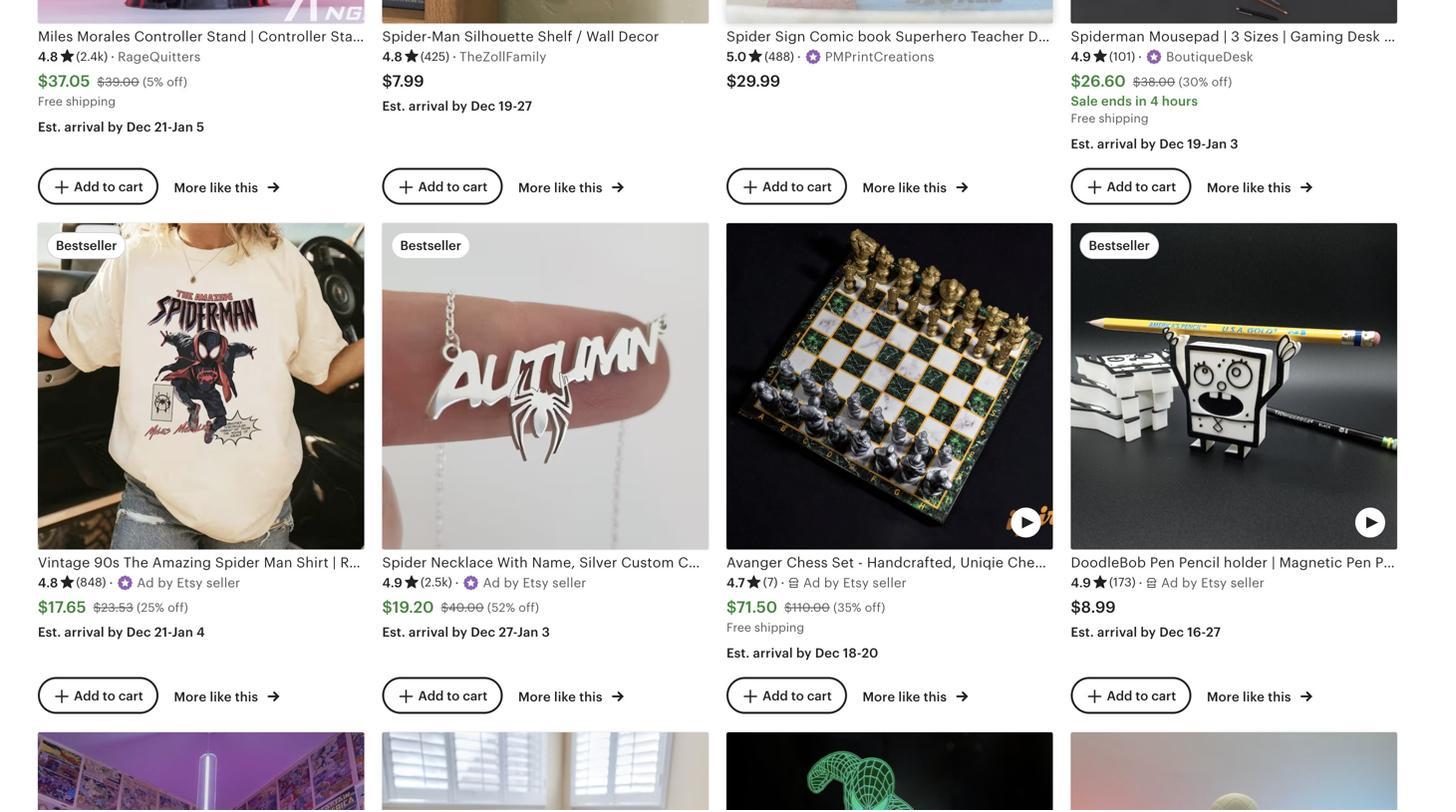 Task type: vqa. For each thing, say whether or not it's contained in the screenshot.
The Add To Cart
yes



Task type: describe. For each thing, give the bounding box(es) containing it.
arrival for est. arrival by dec 27-jan 3
[[409, 625, 449, 640]]

add to cart button for (7)
[[727, 678, 847, 715]]

$ 26.60 $ 38.00 (30% off) sale ends in 4 hours free shipping
[[1071, 72, 1233, 125]]

cart for (7)
[[807, 689, 832, 704]]

arrival for est. arrival by dec 21-jan 4
[[64, 625, 104, 640]]

dec for est. arrival by dec 18-20
[[815, 646, 840, 661]]

like for (2.4k)
[[210, 180, 232, 195]]

(2.5k)
[[421, 576, 452, 589]]

40.00
[[449, 601, 484, 615]]

19- inside $ 7.99 est. arrival by dec 19-27
[[499, 99, 517, 114]]

more like this link for (101)
[[1207, 176, 1313, 197]]

cart for (173)
[[1152, 689, 1177, 704]]

$ down '5.0'
[[727, 72, 737, 90]]

add for (848)
[[74, 689, 99, 704]]

cart for (488)
[[807, 180, 832, 195]]

(848)
[[76, 576, 106, 589]]

to for (7)
[[791, 689, 804, 704]]

handcrafted,
[[867, 555, 957, 571]]

sale
[[1071, 94, 1098, 109]]

arrival inside $ 7.99 est. arrival by dec 19-27
[[409, 99, 449, 114]]

shipping inside $ 26.60 $ 38.00 (30% off) sale ends in 4 hours free shipping
[[1099, 112, 1149, 125]]

miles morales controller stand | controller stand perfect gamer gift | miles morales phone stand image
[[38, 0, 364, 23]]

shipping for 37.05
[[66, 95, 116, 108]]

add to cart button for (2.4k)
[[38, 168, 158, 205]]

set
[[832, 555, 855, 571]]

26.60
[[1081, 72, 1126, 90]]

add to cart for (425)
[[418, 180, 488, 195]]

$ left 39.00
[[38, 72, 48, 90]]

more like this link for (2.5k)
[[518, 686, 624, 706]]

add to cart for (488)
[[763, 180, 832, 195]]

/
[[577, 28, 583, 44]]

$ down 4.7
[[727, 599, 737, 617]]

4.8 for 17.65
[[38, 576, 58, 590]]

more like this for (173)
[[1207, 690, 1295, 705]]

avanger
[[727, 555, 783, 571]]

more like this for (2.4k)
[[174, 180, 262, 195]]

est. arrival by dec 18-20
[[727, 646, 879, 661]]

more like this for (848)
[[174, 690, 262, 705]]

this for (7)
[[924, 690, 947, 705]]

21- for 5
[[154, 120, 172, 135]]

silhouette
[[464, 28, 534, 44]]

spiderman controller stand | marvel fan | gift for gamers | decor | xbox | playstation | holder image
[[1071, 733, 1398, 810]]

dec inside $ 7.99 est. arrival by dec 19-27
[[471, 99, 496, 114]]

jan for dec 21-jan 4
[[172, 625, 193, 640]]

· for (173)
[[1139, 576, 1143, 590]]

pieces,
[[1053, 555, 1101, 571]]

$ right 71.50
[[785, 601, 792, 615]]

add to cart for (2.4k)
[[74, 180, 143, 195]]

by for est. arrival by dec 27-jan 3
[[452, 625, 468, 640]]

5
[[197, 120, 205, 135]]

add to cart for (2.5k)
[[418, 689, 488, 704]]

off) for 17.65
[[168, 601, 188, 615]]

spiderman mousepad | 3 sizes | gaming desk mat | custom marvel mousepad for dad, spiderman gift for boyfriend avengers mat spiderman mask image
[[1071, 0, 1398, 23]]

more for (2.5k)
[[518, 690, 551, 705]]

like for (2.5k)
[[554, 690, 576, 705]]

add to cart button for (2.5k)
[[382, 678, 503, 715]]

spider sign comic book superhero teacher desk name plate classroom decor personalized gift for men boys boyfriend dad image
[[727, 0, 1053, 23]]

cart for (2.4k)
[[118, 180, 143, 195]]

20
[[862, 646, 879, 661]]

110.00
[[792, 601, 830, 615]]

(101)
[[1109, 50, 1136, 63]]

more like this link for (425)
[[518, 176, 624, 197]]

$ 37.05 $ 39.00 (5% off) free shipping
[[38, 72, 187, 108]]

by for est. arrival by dec 18-20
[[796, 646, 812, 661]]

23.53
[[101, 601, 133, 615]]

dec for est. arrival by dec 21-jan 5
[[126, 120, 151, 135]]

gift
[[1154, 555, 1180, 571]]

3 bestseller from the left
[[1089, 238, 1150, 253]]

uniqie
[[960, 555, 1004, 571]]

more for (848)
[[174, 690, 207, 705]]

more like this link for (2.4k)
[[174, 176, 280, 197]]

add for (101)
[[1107, 180, 1133, 195]]

this for (425)
[[579, 180, 603, 195]]

· for (425)
[[453, 49, 457, 64]]

71.50
[[737, 599, 778, 617]]

add to cart for (7)
[[763, 689, 832, 704]]

add to cart button for (848)
[[38, 678, 158, 715]]

dec for est. arrival by dec 21-jan 4
[[126, 625, 151, 640]]

by inside $ 7.99 est. arrival by dec 19-27
[[452, 99, 468, 114]]

est. arrival by dec 21-jan 4
[[38, 625, 205, 640]]

$ left 23.53 on the bottom of the page
[[38, 599, 48, 617]]

$ left 40.00
[[382, 599, 393, 617]]

$ 17.65 $ 23.53 (25% off)
[[38, 599, 188, 617]]

more like this link for (848)
[[174, 686, 280, 706]]

est. for est. arrival by dec 21-jan 4
[[38, 625, 61, 640]]

est. arrival by dec 19-jan 3
[[1071, 137, 1239, 152]]

38.00
[[1141, 75, 1176, 88]]

in
[[1136, 94, 1147, 109]]

1 chess from the left
[[787, 555, 828, 571]]

cart for (425)
[[463, 180, 488, 195]]

· for (7)
[[781, 576, 785, 590]]

cart for (101)
[[1152, 180, 1177, 195]]

add for (173)
[[1107, 689, 1133, 704]]

cart for (2.5k)
[[463, 689, 488, 704]]

jan for dec 19-jan 3
[[1206, 137, 1227, 152]]

shelf
[[538, 28, 573, 44]]

hours
[[1162, 94, 1198, 109]]

more for (101)
[[1207, 180, 1240, 195]]

off) for 19.20
[[519, 601, 539, 615]]

to for (848)
[[103, 689, 115, 704]]

dec for est. arrival by dec 27-jan 3
[[471, 625, 496, 640]]

add to cart for (173)
[[1107, 689, 1177, 704]]

$ inside $ 17.65 $ 23.53 (25% off)
[[93, 601, 101, 615]]

$ 19.20 $ 40.00 (52% off)
[[382, 599, 539, 617]]

est. for est. arrival by dec 18-20
[[727, 646, 750, 661]]

product video element for avanger chess set - handcrafted, uniqie chess pieces, marvel gift image
[[727, 223, 1053, 550]]

more like this for (7)
[[863, 690, 950, 705]]

4.8 down spider-
[[382, 49, 403, 64]]

bestseller for 17.65
[[56, 238, 117, 253]]



Task type: locate. For each thing, give the bounding box(es) containing it.
more like this link for (173)
[[1207, 686, 1313, 706]]

this for (2.4k)
[[235, 180, 258, 195]]

this for (101)
[[1268, 180, 1292, 195]]

arrival
[[409, 99, 449, 114], [64, 120, 104, 135], [1098, 137, 1138, 152], [64, 625, 104, 640], [409, 625, 449, 640], [1098, 625, 1138, 640], [753, 646, 793, 661]]

0 vertical spatial 4
[[1151, 94, 1159, 109]]

16-
[[1188, 625, 1206, 640]]

avanger chess set - handcrafted, uniqie chess pieces, marvel gift
[[727, 555, 1180, 571]]

1 horizontal spatial 27
[[1206, 625, 1221, 640]]

2 horizontal spatial free
[[1071, 112, 1096, 125]]

free down 71.50
[[727, 621, 752, 635]]

arrival down the 'ends' on the right top
[[1098, 137, 1138, 152]]

add to cart button for (173)
[[1071, 678, 1192, 715]]

this for (848)
[[235, 690, 258, 705]]

est. down 8.99 at the bottom right
[[1071, 625, 1094, 640]]

· for (101)
[[1139, 49, 1143, 64]]

est. for est. arrival by dec 27-jan 3
[[382, 625, 406, 640]]

by for est. arrival by dec 21-jan 4
[[108, 625, 123, 640]]

$ 71.50 $ 110.00 (35% off) free shipping
[[727, 599, 886, 635]]

2 21- from the top
[[154, 625, 172, 640]]

1 horizontal spatial 19-
[[1188, 137, 1206, 152]]

37.05
[[48, 72, 90, 90]]

off) inside $ 17.65 $ 23.53 (25% off)
[[168, 601, 188, 615]]

chess left set
[[787, 555, 828, 571]]

est. arrival by dec 27-jan 3
[[382, 625, 550, 640]]

more like this link for (7)
[[863, 686, 968, 706]]

this for (488)
[[924, 180, 947, 195]]

more like this for (101)
[[1207, 180, 1295, 195]]

shipping
[[66, 95, 116, 108], [1099, 112, 1149, 125], [755, 621, 804, 635]]

shipping down the 'ends' on the right top
[[1099, 112, 1149, 125]]

free for 71.50
[[727, 621, 752, 635]]

by down in
[[1141, 137, 1156, 152]]

jan left 5
[[172, 120, 193, 135]]

est. down 17.65
[[38, 625, 61, 640]]

21- left 5
[[154, 120, 172, 135]]

add for (7)
[[763, 689, 788, 704]]

(52%
[[487, 601, 516, 615]]

· right (488)
[[797, 49, 801, 64]]

bestseller for 19.20
[[400, 238, 462, 253]]

1 vertical spatial 4
[[197, 625, 205, 640]]

2 horizontal spatial shipping
[[1099, 112, 1149, 125]]

dec down hours
[[1160, 137, 1184, 152]]

chess right uniqie
[[1008, 555, 1049, 571]]

like for (425)
[[554, 180, 576, 195]]

more for (173)
[[1207, 690, 1240, 705]]

3 down $ 26.60 $ 38.00 (30% off) sale ends in 4 hours free shipping
[[1231, 137, 1239, 152]]

4.9 up 19.20
[[382, 576, 403, 590]]

personalized spider man night lamp light for kids - super hero fans gift - perfect birthday present for boy - christmas gift for everyone image
[[727, 733, 1053, 810]]

dec left 16-
[[1160, 625, 1184, 640]]

est. down sale
[[1071, 137, 1094, 152]]

$ down spider-
[[382, 72, 392, 90]]

27 inside $ 8.99 est. arrival by dec 16-27
[[1206, 625, 1221, 640]]

product video element for "doodlebob pen pencil holder | magnetic pen pencil holder | pencil holder | refrigerator magnet | desk art | fan art | me hoy minoy | gift" image
[[1071, 223, 1398, 550]]

1 horizontal spatial free
[[727, 621, 752, 635]]

$ inside $ 19.20 $ 40.00 (52% off)
[[441, 601, 449, 615]]

off) for 26.60
[[1212, 75, 1233, 88]]

free inside $ 26.60 $ 38.00 (30% off) sale ends in 4 hours free shipping
[[1071, 112, 1096, 125]]

shipping inside $ 37.05 $ 39.00 (5% off) free shipping
[[66, 95, 116, 108]]

0 vertical spatial shipping
[[66, 95, 116, 108]]

19.20
[[393, 599, 434, 617]]

18-
[[843, 646, 862, 661]]

4.9 up 26.60
[[1071, 49, 1092, 64]]

1 horizontal spatial bestseller
[[400, 238, 462, 253]]

off) inside $ 71.50 $ 110.00 (35% off) free shipping
[[865, 601, 886, 615]]

jan down (30%
[[1206, 137, 1227, 152]]

21-
[[154, 120, 172, 135], [154, 625, 172, 640]]

17.65
[[48, 599, 86, 617]]

4.8
[[38, 49, 58, 64], [382, 49, 403, 64], [38, 576, 58, 590]]

marvel
[[1105, 555, 1151, 571]]

free down sale
[[1071, 112, 1096, 125]]

$ 29.99
[[727, 72, 781, 90]]

jan down $ 17.65 $ 23.53 (25% off) on the bottom of the page
[[172, 625, 193, 640]]

jan down $ 19.20 $ 40.00 (52% off)
[[517, 625, 539, 640]]

by down $ 71.50 $ 110.00 (35% off) free shipping
[[796, 646, 812, 661]]

0 horizontal spatial bestseller
[[56, 238, 117, 253]]

· for (2.4k)
[[111, 49, 115, 64]]

0 horizontal spatial free
[[38, 95, 63, 108]]

spider-man silhouette shelf / wall decor image
[[382, 0, 709, 23]]

1 vertical spatial 27
[[1206, 625, 1221, 640]]

1 vertical spatial 21-
[[154, 625, 172, 640]]

· for (848)
[[109, 576, 113, 590]]

jan for dec 21-jan 5
[[172, 120, 193, 135]]

est. down 7.99
[[382, 99, 406, 114]]

product video element for spiderman neon sign wall art nursery spiderman neon superhero décor kids room wall art spiderman gifts neon art avengers art gift for him image
[[38, 733, 364, 810]]

this for (173)
[[1268, 690, 1292, 705]]

like
[[210, 180, 232, 195], [554, 180, 576, 195], [899, 180, 921, 195], [1243, 180, 1265, 195], [210, 690, 232, 705], [554, 690, 576, 705], [899, 690, 921, 705], [1243, 690, 1265, 705]]

add for (2.4k)
[[74, 180, 99, 195]]

add to cart button for (488)
[[727, 168, 847, 205]]

arrival down $ 37.05 $ 39.00 (5% off) free shipping
[[64, 120, 104, 135]]

shipping down 71.50
[[755, 621, 804, 635]]

off) inside $ 19.20 $ 40.00 (52% off)
[[519, 601, 539, 615]]

add to cart for (848)
[[74, 689, 143, 704]]

off) right (30%
[[1212, 75, 1233, 88]]

3 right 27-
[[542, 625, 550, 640]]

more for (2.4k)
[[174, 180, 207, 195]]

2 vertical spatial shipping
[[755, 621, 804, 635]]

add for (425)
[[418, 180, 444, 195]]

dec down (25%
[[126, 625, 151, 640]]

· right (101)
[[1139, 49, 1143, 64]]

to for (101)
[[1136, 180, 1149, 195]]

to for (2.5k)
[[447, 689, 460, 704]]

0 vertical spatial 3
[[1231, 137, 1239, 152]]

like for (101)
[[1243, 180, 1265, 195]]

add for (2.5k)
[[418, 689, 444, 704]]

doodlebob pen pencil holder | magnetic pen pencil holder | pencil holder | refrigerator magnet | desk art | fan art | me hoy minoy | gift image
[[1071, 223, 1398, 550]]

0 horizontal spatial shipping
[[66, 95, 116, 108]]

dec left 18-
[[815, 646, 840, 661]]

2 horizontal spatial bestseller
[[1089, 238, 1150, 253]]

jan for dec 27-jan 3
[[517, 625, 539, 640]]

spider-
[[382, 28, 432, 44]]

to for (425)
[[447, 180, 460, 195]]

more like this for (2.5k)
[[518, 690, 606, 705]]

arrival down 71.50
[[753, 646, 793, 661]]

spider-man silhouette shelf / wall decor
[[382, 28, 659, 44]]

-
[[858, 555, 863, 571]]

like for (848)
[[210, 690, 232, 705]]

man
[[432, 28, 461, 44]]

0 horizontal spatial 4
[[197, 625, 205, 640]]

4.9
[[1071, 49, 1092, 64], [382, 576, 403, 590], [1071, 576, 1092, 590]]

$ 7.99 est. arrival by dec 19-27
[[382, 72, 532, 114]]

0 horizontal spatial 27
[[517, 99, 532, 114]]

3 for dec 19-jan 3
[[1231, 137, 1239, 152]]

27 for 8.99
[[1206, 625, 1221, 640]]

off) right (52%
[[519, 601, 539, 615]]

4.8 for 37.05
[[38, 49, 58, 64]]

0 vertical spatial 27
[[517, 99, 532, 114]]

like for (488)
[[899, 180, 921, 195]]

more like this link
[[174, 176, 280, 197], [518, 176, 624, 197], [863, 176, 968, 197], [1207, 176, 1313, 197], [174, 686, 280, 706], [518, 686, 624, 706], [863, 686, 968, 706], [1207, 686, 1313, 706]]

est. down 37.05
[[38, 120, 61, 135]]

decor
[[619, 28, 659, 44]]

off)
[[167, 75, 187, 88], [1212, 75, 1233, 88], [168, 601, 188, 615], [519, 601, 539, 615], [865, 601, 886, 615]]

add to cart button
[[38, 168, 158, 205], [382, 168, 503, 205], [727, 168, 847, 205], [1071, 168, 1192, 205], [38, 678, 158, 715], [382, 678, 503, 715], [727, 678, 847, 715], [1071, 678, 1192, 715]]

add to cart for (101)
[[1107, 180, 1177, 195]]

to
[[103, 180, 115, 195], [447, 180, 460, 195], [791, 180, 804, 195], [1136, 180, 1149, 195], [103, 689, 115, 704], [447, 689, 460, 704], [791, 689, 804, 704], [1136, 689, 1149, 704]]

shipping for 71.50
[[755, 621, 804, 635]]

this for (2.5k)
[[579, 690, 603, 705]]

by for est. arrival by dec 19-jan 3
[[1141, 137, 1156, 152]]

0 horizontal spatial 19-
[[499, 99, 517, 114]]

$ down pieces,
[[1071, 599, 1081, 617]]

est. for est. arrival by dec 21-jan 5
[[38, 120, 61, 135]]

by inside $ 8.99 est. arrival by dec 16-27
[[1141, 625, 1156, 640]]

arrival down 8.99 at the bottom right
[[1098, 625, 1138, 640]]

bestseller
[[56, 238, 117, 253], [400, 238, 462, 253], [1089, 238, 1150, 253]]

(25%
[[137, 601, 164, 615]]

off) for 37.05
[[167, 75, 187, 88]]

more like this for (488)
[[863, 180, 950, 195]]

vintage 90s the amazing spider man shirt | retro spiderman comic shirt | spider-man across the spider-verse shirt | superhero shirt image
[[38, 223, 364, 550]]

$ down (2.5k)
[[441, 601, 449, 615]]

(425)
[[421, 50, 450, 63]]

off) right (5%
[[167, 75, 187, 88]]

arrival down 17.65
[[64, 625, 104, 640]]

free inside $ 37.05 $ 39.00 (5% off) free shipping
[[38, 95, 63, 108]]

1 bestseller from the left
[[56, 238, 117, 253]]

27
[[517, 99, 532, 114], [1206, 625, 1221, 640]]

21- for 4
[[154, 625, 172, 640]]

off) inside $ 26.60 $ 38.00 (30% off) sale ends in 4 hours free shipping
[[1212, 75, 1233, 88]]

avanger chess set - handcrafted, uniqie chess pieces, marvel gift image
[[727, 223, 1053, 550]]

off) right (25%
[[168, 601, 188, 615]]

add to cart button for (101)
[[1071, 168, 1192, 205]]

arrival for est. arrival by dec 21-jan 5
[[64, 120, 104, 135]]

· right (7)
[[781, 576, 785, 590]]

more
[[174, 180, 207, 195], [518, 180, 551, 195], [863, 180, 895, 195], [1207, 180, 1240, 195], [174, 690, 207, 705], [518, 690, 551, 705], [863, 690, 895, 705], [1207, 690, 1240, 705]]

est.
[[382, 99, 406, 114], [38, 120, 61, 135], [1071, 137, 1094, 152], [38, 625, 61, 640], [382, 625, 406, 640], [1071, 625, 1094, 640], [727, 646, 750, 661]]

off) for 71.50
[[865, 601, 886, 615]]

· for (488)
[[797, 49, 801, 64]]

chess
[[787, 555, 828, 571], [1008, 555, 1049, 571]]

27 inside $ 7.99 est. arrival by dec 19-27
[[517, 99, 532, 114]]

dec down silhouette
[[471, 99, 496, 114]]

4.7
[[727, 576, 745, 590]]

1 vertical spatial free
[[1071, 112, 1096, 125]]

0 horizontal spatial chess
[[787, 555, 828, 571]]

by down $ 19.20 $ 40.00 (52% off)
[[452, 625, 468, 640]]

$ inside $ 8.99 est. arrival by dec 16-27
[[1071, 599, 1081, 617]]

·
[[111, 49, 115, 64], [453, 49, 457, 64], [797, 49, 801, 64], [1139, 49, 1143, 64], [109, 576, 113, 590], [455, 576, 459, 590], [781, 576, 785, 590], [1139, 576, 1143, 590]]

est. down 19.20
[[382, 625, 406, 640]]

7.99
[[392, 72, 424, 90]]

1 horizontal spatial 4
[[1151, 94, 1159, 109]]

0 vertical spatial 19-
[[499, 99, 517, 114]]

5.0
[[727, 49, 747, 64]]

· for (2.5k)
[[455, 576, 459, 590]]

(2.4k)
[[76, 50, 108, 63]]

to for (488)
[[791, 180, 804, 195]]

1 horizontal spatial 3
[[1231, 137, 1239, 152]]

spiderman neon sign wall art nursery spiderman neon superhero décor kids room wall art spiderman gifts neon art avengers art gift for him image
[[38, 733, 364, 810]]

to for (2.4k)
[[103, 180, 115, 195]]

by for est. arrival by dec 21-jan 5
[[108, 120, 123, 135]]

27 for 7.99
[[517, 99, 532, 114]]

cart
[[118, 180, 143, 195], [463, 180, 488, 195], [807, 180, 832, 195], [1152, 180, 1177, 195], [118, 689, 143, 704], [463, 689, 488, 704], [807, 689, 832, 704], [1152, 689, 1177, 704]]

· right (2.5k)
[[455, 576, 459, 590]]

like for (173)
[[1243, 690, 1265, 705]]

spider necklace with name, silver custom comics font necklace, gold spider name necklace, spider lover necklace image
[[382, 223, 709, 550]]

4.9 down pieces,
[[1071, 576, 1092, 590]]

shipping down 37.05
[[66, 95, 116, 108]]

shipping inside $ 71.50 $ 110.00 (35% off) free shipping
[[755, 621, 804, 635]]

1 horizontal spatial shipping
[[755, 621, 804, 635]]

to for (173)
[[1136, 689, 1149, 704]]

jan
[[172, 120, 193, 135], [1206, 137, 1227, 152], [172, 625, 193, 640], [517, 625, 539, 640]]

2 chess from the left
[[1008, 555, 1049, 571]]

(35%
[[834, 601, 862, 615]]

4.8 up 17.65
[[38, 576, 58, 590]]

(30%
[[1179, 75, 1209, 88]]

product video element for spiderman controller stand | marvel fan | gift for gamers | decor | xbox | playstation | holder image at the right bottom of the page
[[1071, 733, 1398, 810]]

ends
[[1102, 94, 1132, 109]]

est. inside $ 7.99 est. arrival by dec 19-27
[[382, 99, 406, 114]]

dec left 27-
[[471, 625, 496, 640]]

custom spider name plate, plaque, desk sign, teacher, office, shelf sitter, desk accessory, christmas gift, unique, personalized, superhero image
[[382, 733, 709, 810]]

dec
[[471, 99, 496, 114], [126, 120, 151, 135], [1160, 137, 1184, 152], [126, 625, 151, 640], [471, 625, 496, 640], [1160, 625, 1184, 640], [815, 646, 840, 661]]

21- down (25%
[[154, 625, 172, 640]]

product video element
[[727, 223, 1053, 550], [1071, 223, 1398, 550], [38, 733, 364, 810], [1071, 733, 1398, 810]]

this
[[235, 180, 258, 195], [579, 180, 603, 195], [924, 180, 947, 195], [1268, 180, 1292, 195], [235, 690, 258, 705], [579, 690, 603, 705], [924, 690, 947, 705], [1268, 690, 1292, 705]]

$ 8.99 est. arrival by dec 16-27
[[1071, 599, 1221, 640]]

(5%
[[143, 75, 164, 88]]

est. inside $ 8.99 est. arrival by dec 16-27
[[1071, 625, 1094, 640]]

by left 16-
[[1141, 625, 1156, 640]]

$ inside $ 7.99 est. arrival by dec 19-27
[[382, 72, 392, 90]]

more for (7)
[[863, 690, 895, 705]]

arrival for est. arrival by dec 18-20
[[753, 646, 793, 661]]

8.99
[[1081, 599, 1116, 617]]

2 vertical spatial free
[[727, 621, 752, 635]]

arrival down 7.99
[[409, 99, 449, 114]]

29.99
[[737, 72, 781, 90]]

1 vertical spatial 19-
[[1188, 137, 1206, 152]]

39.00
[[105, 75, 139, 88]]

more for (488)
[[863, 180, 895, 195]]

add to cart
[[74, 180, 143, 195], [418, 180, 488, 195], [763, 180, 832, 195], [1107, 180, 1177, 195], [74, 689, 143, 704], [418, 689, 488, 704], [763, 689, 832, 704], [1107, 689, 1177, 704]]

1 horizontal spatial chess
[[1008, 555, 1049, 571]]

4
[[1151, 94, 1159, 109], [197, 625, 205, 640]]

wall
[[586, 28, 615, 44]]

by
[[452, 99, 468, 114], [108, 120, 123, 135], [1141, 137, 1156, 152], [108, 625, 123, 640], [452, 625, 468, 640], [1141, 625, 1156, 640], [796, 646, 812, 661]]

$ down (848)
[[93, 601, 101, 615]]

by down man
[[452, 99, 468, 114]]

by down $ 37.05 $ 39.00 (5% off) free shipping
[[108, 120, 123, 135]]

19-
[[499, 99, 517, 114], [1188, 137, 1206, 152]]

free
[[38, 95, 63, 108], [1071, 112, 1096, 125], [727, 621, 752, 635]]

$ up sale
[[1071, 72, 1081, 90]]

$ up in
[[1133, 75, 1141, 88]]

off) right (35%
[[865, 601, 886, 615]]

more like this for (425)
[[518, 180, 606, 195]]

· right '(2.4k)' on the left top of the page
[[111, 49, 115, 64]]

est. down 71.50
[[727, 646, 750, 661]]

est. arrival by dec 21-jan 5
[[38, 120, 205, 135]]

19- down hours
[[1188, 137, 1206, 152]]

arrival down 19.20
[[409, 625, 449, 640]]

0 horizontal spatial 3
[[542, 625, 550, 640]]

arrival inside $ 8.99 est. arrival by dec 16-27
[[1098, 625, 1138, 640]]

· right '(173)'
[[1139, 576, 1143, 590]]

· right (425)
[[453, 49, 457, 64]]

4.8 up 37.05
[[38, 49, 58, 64]]

19- down silhouette
[[499, 99, 517, 114]]

$ down '(2.4k)' on the left top of the page
[[97, 75, 105, 88]]

0 vertical spatial free
[[38, 95, 63, 108]]

(488)
[[765, 50, 794, 63]]

est. for est. arrival by dec 19-jan 3
[[1071, 137, 1094, 152]]

by down 23.53 on the bottom of the page
[[108, 625, 123, 640]]

1 vertical spatial 3
[[542, 625, 550, 640]]

4.9 for 19.20
[[382, 576, 403, 590]]

more for (425)
[[518, 180, 551, 195]]

cart for (848)
[[118, 689, 143, 704]]

free for 37.05
[[38, 95, 63, 108]]

more like this
[[174, 180, 262, 195], [518, 180, 606, 195], [863, 180, 950, 195], [1207, 180, 1295, 195], [174, 690, 262, 705], [518, 690, 606, 705], [863, 690, 950, 705], [1207, 690, 1295, 705]]

dec inside $ 8.99 est. arrival by dec 16-27
[[1160, 625, 1184, 640]]

1 21- from the top
[[154, 120, 172, 135]]

free down 37.05
[[38, 95, 63, 108]]

$
[[38, 72, 48, 90], [382, 72, 392, 90], [727, 72, 737, 90], [1071, 72, 1081, 90], [97, 75, 105, 88], [1133, 75, 1141, 88], [38, 599, 48, 617], [382, 599, 393, 617], [727, 599, 737, 617], [1071, 599, 1081, 617], [93, 601, 101, 615], [441, 601, 449, 615], [785, 601, 792, 615]]

1 vertical spatial shipping
[[1099, 112, 1149, 125]]

4 inside $ 26.60 $ 38.00 (30% off) sale ends in 4 hours free shipping
[[1151, 94, 1159, 109]]

0 vertical spatial 21-
[[154, 120, 172, 135]]

· right (848)
[[109, 576, 113, 590]]

2 bestseller from the left
[[400, 238, 462, 253]]

27-
[[499, 625, 517, 640]]

dec down $ 37.05 $ 39.00 (5% off) free shipping
[[126, 120, 151, 135]]

add
[[74, 180, 99, 195], [418, 180, 444, 195], [763, 180, 788, 195], [1107, 180, 1133, 195], [74, 689, 99, 704], [418, 689, 444, 704], [763, 689, 788, 704], [1107, 689, 1133, 704]]

(173)
[[1109, 576, 1136, 589]]

(7)
[[763, 576, 778, 589]]

like for (7)
[[899, 690, 921, 705]]

free inside $ 71.50 $ 110.00 (35% off) free shipping
[[727, 621, 752, 635]]

3
[[1231, 137, 1239, 152], [542, 625, 550, 640]]

off) inside $ 37.05 $ 39.00 (5% off) free shipping
[[167, 75, 187, 88]]



